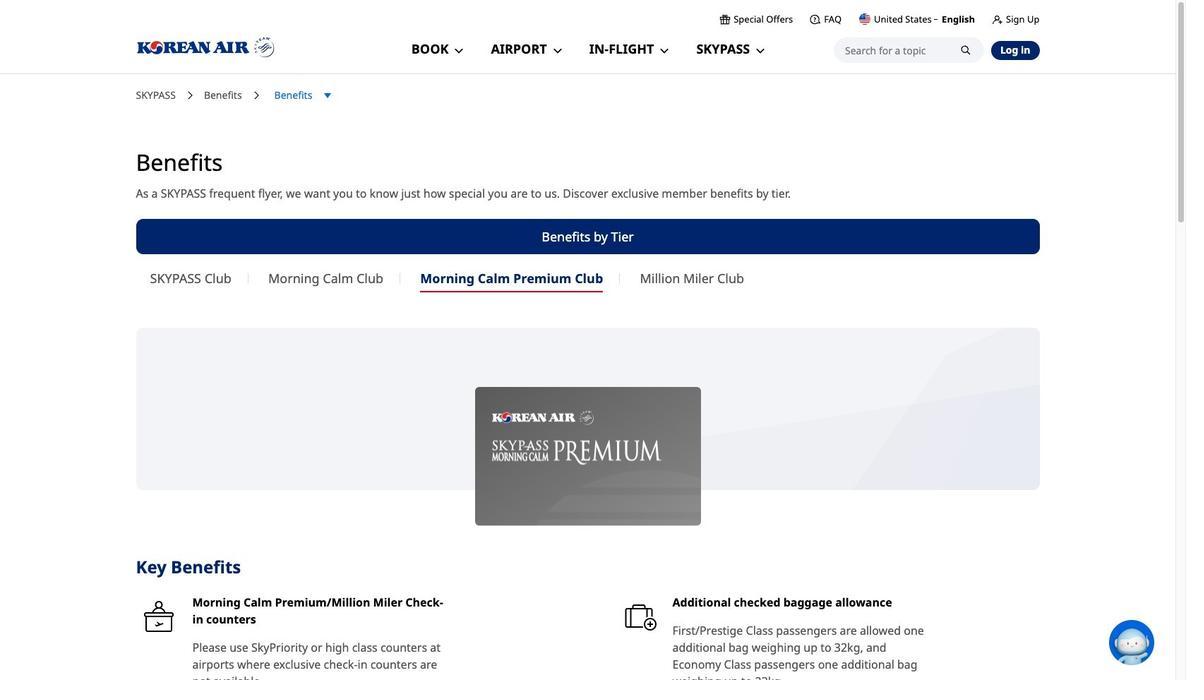Task type: locate. For each thing, give the bounding box(es) containing it.
korean air skyteam skypass morning calm premium image
[[475, 387, 701, 526]]

main content
[[0, 88, 1176, 680]]



Task type: vqa. For each thing, say whether or not it's contained in the screenshot.
Main Content
yes



Task type: describe. For each thing, give the bounding box(es) containing it.
benefits by tier menu
[[136, 247, 1040, 293]]



